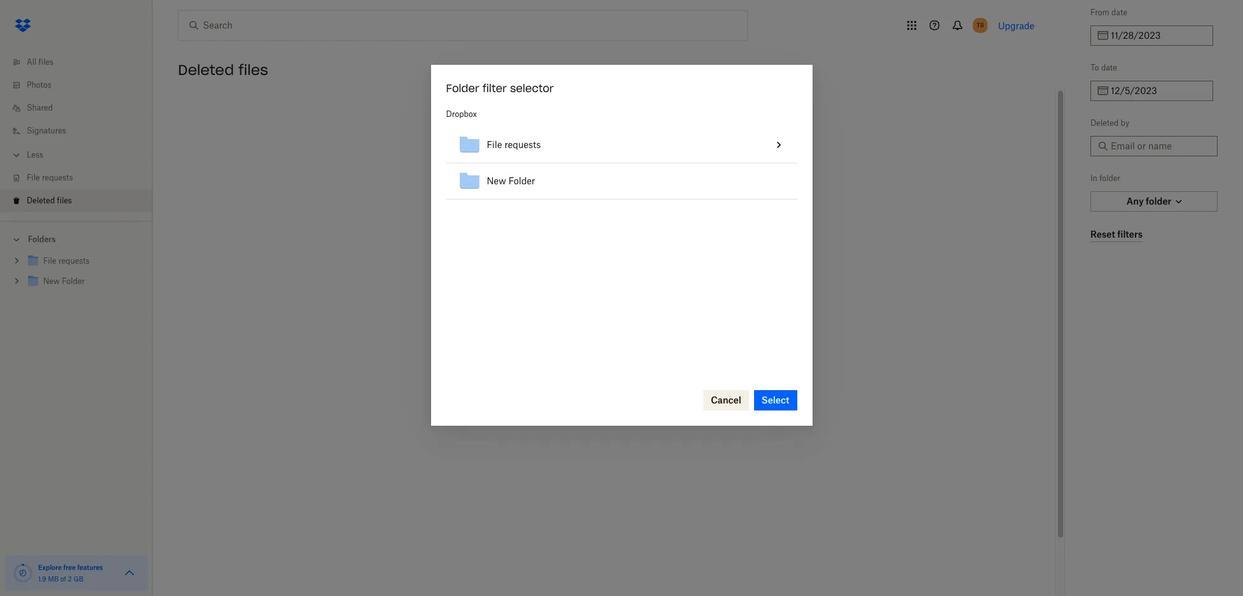 Task type: vqa. For each thing, say whether or not it's contained in the screenshot.
files within the list item
yes



Task type: locate. For each thing, give the bounding box(es) containing it.
of
[[60, 576, 66, 583]]

0 horizontal spatial requests
[[42, 173, 73, 183]]

group
[[0, 249, 153, 302]]

file up "new"
[[487, 139, 502, 150]]

row group containing file requests
[[446, 127, 798, 200]]

requests inside file requests link
[[42, 173, 73, 183]]

1 vertical spatial deleted files
[[27, 196, 72, 206]]

0 horizontal spatial folder
[[446, 82, 480, 95]]

row group
[[446, 127, 798, 200]]

file
[[487, 139, 502, 150], [27, 173, 40, 183]]

explore
[[38, 564, 62, 572]]

signatures link
[[10, 120, 153, 143]]

0 vertical spatial requests
[[505, 139, 541, 150]]

0 vertical spatial file
[[487, 139, 502, 150]]

new
[[487, 175, 506, 186]]

deleted files inside deleted files link
[[27, 196, 72, 206]]

in folder
[[1091, 174, 1121, 183]]

photos link
[[10, 74, 153, 97]]

shared
[[27, 103, 53, 113]]

1 vertical spatial file
[[27, 173, 40, 183]]

cancel button
[[704, 391, 749, 411]]

to date
[[1091, 63, 1118, 73]]

row group inside folder filter selector dialog
[[446, 127, 798, 200]]

date right to
[[1102, 63, 1118, 73]]

file down less
[[27, 173, 40, 183]]

0 vertical spatial folder
[[446, 82, 480, 95]]

0 horizontal spatial file requests
[[27, 173, 73, 183]]

deleted
[[178, 61, 234, 79], [1091, 118, 1119, 128], [27, 196, 55, 206]]

1 horizontal spatial deleted
[[178, 61, 234, 79]]

new folder
[[487, 175, 535, 186]]

date right from
[[1112, 8, 1128, 17]]

file requests down less
[[27, 173, 73, 183]]

file requests row
[[446, 127, 798, 163]]

filter
[[483, 82, 507, 95]]

less image
[[10, 149, 23, 162]]

requests up new folder
[[505, 139, 541, 150]]

1 horizontal spatial files
[[57, 196, 72, 206]]

folder
[[1100, 174, 1121, 183]]

folder
[[446, 82, 480, 95], [509, 175, 535, 186]]

1 horizontal spatial folder
[[509, 175, 535, 186]]

date
[[1112, 8, 1128, 17], [1102, 63, 1118, 73]]

files inside list item
[[57, 196, 72, 206]]

files
[[39, 57, 54, 67], [239, 61, 268, 79], [57, 196, 72, 206]]

2 horizontal spatial deleted
[[1091, 118, 1119, 128]]

to
[[1091, 63, 1100, 73]]

1 vertical spatial requests
[[42, 173, 73, 183]]

table
[[446, 127, 798, 200]]

cancel
[[711, 395, 742, 406]]

0 vertical spatial deleted files
[[178, 61, 268, 79]]

1 vertical spatial file requests
[[27, 173, 73, 183]]

requests up 'deleted files' list item
[[42, 173, 73, 183]]

table containing file requests
[[446, 127, 798, 200]]

0 horizontal spatial deleted files
[[27, 196, 72, 206]]

1 horizontal spatial file requests
[[487, 139, 541, 150]]

deleted by
[[1091, 118, 1130, 128]]

1 horizontal spatial deleted files
[[178, 61, 268, 79]]

list
[[0, 43, 153, 221]]

0 horizontal spatial files
[[39, 57, 54, 67]]

file inside "file requests" row
[[487, 139, 502, 150]]

file requests up new folder
[[487, 139, 541, 150]]

requests
[[505, 139, 541, 150], [42, 173, 73, 183]]

free
[[63, 564, 76, 572]]

deleted files list item
[[0, 190, 153, 213]]

1 vertical spatial folder
[[509, 175, 535, 186]]

0 horizontal spatial file
[[27, 173, 40, 183]]

list containing all files
[[0, 43, 153, 221]]

file inside file requests link
[[27, 173, 40, 183]]

quota usage element
[[13, 564, 33, 584]]

folder right "new"
[[509, 175, 535, 186]]

select button
[[754, 391, 798, 411]]

0 horizontal spatial deleted
[[27, 196, 55, 206]]

0 vertical spatial date
[[1112, 8, 1128, 17]]

1 horizontal spatial file
[[487, 139, 502, 150]]

folder filter selector
[[446, 82, 554, 95]]

0 vertical spatial file requests
[[487, 139, 541, 150]]

folder up dropbox
[[446, 82, 480, 95]]

2
[[68, 576, 72, 583]]

file requests
[[487, 139, 541, 150], [27, 173, 73, 183]]

deleted files
[[178, 61, 268, 79], [27, 196, 72, 206]]

2 vertical spatial deleted
[[27, 196, 55, 206]]

0 vertical spatial deleted
[[178, 61, 234, 79]]

dropbox image
[[10, 13, 36, 38]]

cell
[[741, 127, 762, 163], [762, 127, 798, 163], [756, 163, 777, 200], [777, 163, 798, 200]]

dropbox
[[446, 109, 477, 119]]

template stateless image
[[772, 137, 787, 153]]

deleted inside list item
[[27, 196, 55, 206]]

1 horizontal spatial requests
[[505, 139, 541, 150]]

1 vertical spatial date
[[1102, 63, 1118, 73]]

features
[[77, 564, 103, 572]]



Task type: describe. For each thing, give the bounding box(es) containing it.
gb
[[74, 576, 84, 583]]

mb
[[48, 576, 59, 583]]

folders
[[28, 235, 56, 244]]

all files
[[27, 57, 54, 67]]

2 horizontal spatial files
[[239, 61, 268, 79]]

requests inside "file requests" row
[[505, 139, 541, 150]]

selector
[[510, 82, 554, 95]]

files for deleted files link
[[57, 196, 72, 206]]

all files link
[[10, 51, 153, 74]]

all
[[27, 57, 36, 67]]

folders button
[[0, 230, 153, 249]]

deleted files link
[[10, 190, 153, 213]]

date for from date
[[1112, 8, 1128, 17]]

upgrade link
[[999, 20, 1035, 31]]

files for all files link
[[39, 57, 54, 67]]

To date text field
[[1112, 84, 1206, 98]]

file requests inside row
[[487, 139, 541, 150]]

by
[[1121, 118, 1130, 128]]

folder filter selector dialog
[[431, 65, 813, 426]]

photos
[[27, 80, 52, 90]]

upgrade
[[999, 20, 1035, 31]]

folder inside new folder row
[[509, 175, 535, 186]]

file requests link
[[10, 167, 153, 190]]

shared link
[[10, 97, 153, 120]]

select
[[762, 395, 790, 406]]

From date text field
[[1112, 29, 1206, 43]]

signatures
[[27, 126, 66, 136]]

from
[[1091, 8, 1110, 17]]

new folder row
[[446, 163, 798, 200]]

date for to date
[[1102, 63, 1118, 73]]

in
[[1091, 174, 1098, 183]]

1 vertical spatial deleted
[[1091, 118, 1119, 128]]

less
[[27, 150, 43, 160]]

1.9
[[38, 576, 46, 583]]

from date
[[1091, 8, 1128, 17]]

explore free features 1.9 mb of 2 gb
[[38, 564, 103, 583]]

table inside folder filter selector dialog
[[446, 127, 798, 200]]



